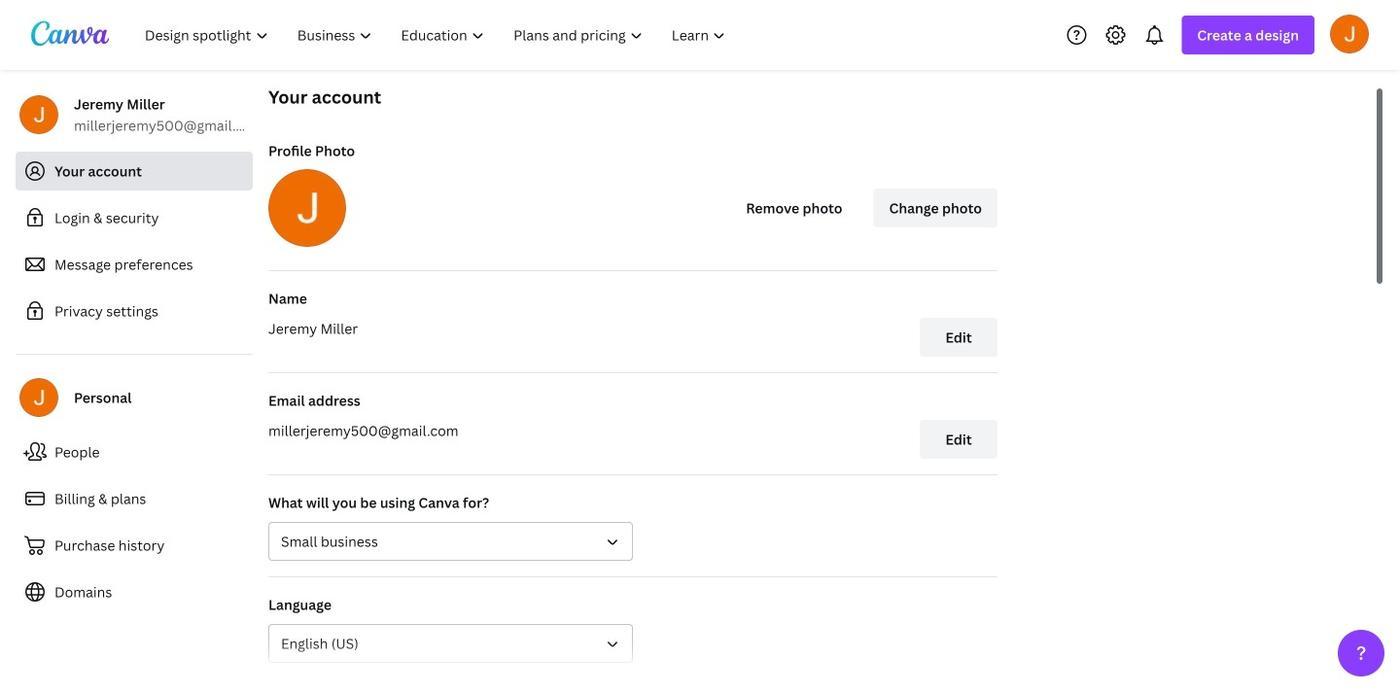Task type: describe. For each thing, give the bounding box(es) containing it.
top level navigation element
[[132, 16, 743, 54]]

Language: English (US) button
[[268, 625, 633, 663]]



Task type: locate. For each thing, give the bounding box(es) containing it.
None button
[[268, 522, 633, 561]]

jeremy miller image
[[1331, 14, 1370, 53]]



Task type: vqa. For each thing, say whether or not it's contained in the screenshot.
LEADERSHIP SKILLS TRAINING MANUAL PROFESSIONAL DOC IN YELLOW GREEN PURPLE PLAYFUL PROFESSIONAL STYLE "image"'s DOC BY CANVA CREATIVE STUDIO "link"
no



